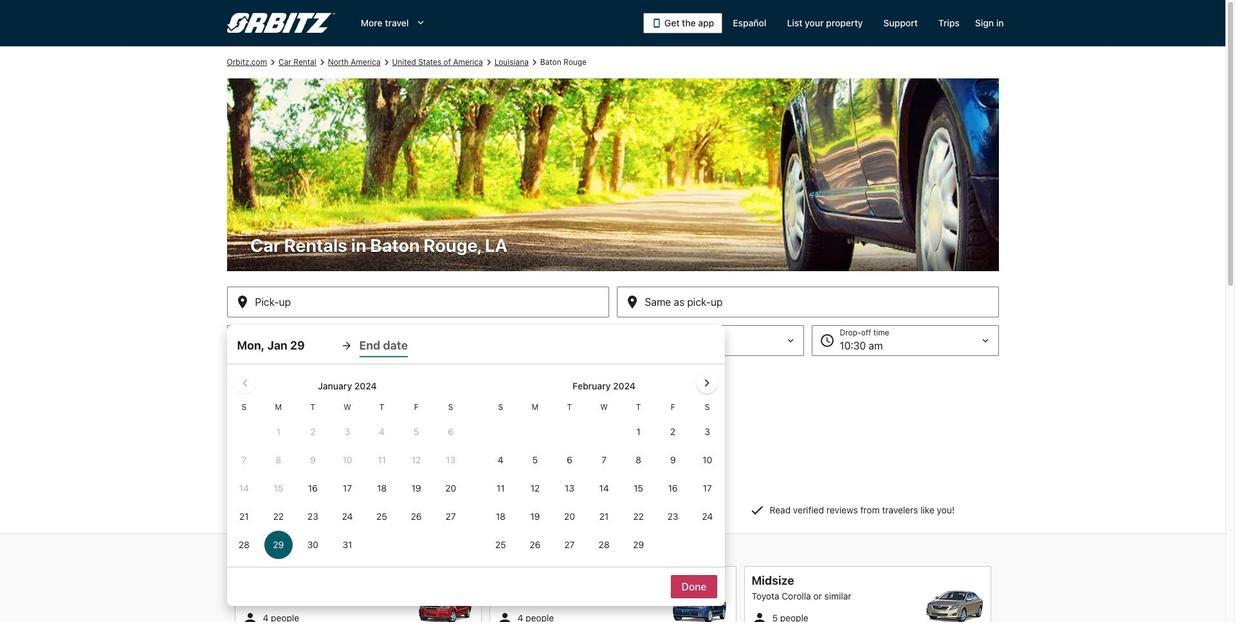 Task type: vqa. For each thing, say whether or not it's contained in the screenshot.
$466
no



Task type: locate. For each thing, give the bounding box(es) containing it.
5 directional image from the left
[[529, 57, 540, 68]]

2 horizontal spatial small image
[[752, 611, 767, 623]]

small image
[[242, 611, 258, 623], [497, 611, 513, 623], [752, 611, 767, 623]]

previous month image
[[237, 376, 253, 391]]

1 directional image from the left
[[267, 57, 279, 68]]

toyota corolla image
[[926, 591, 984, 623]]

2 directional image from the left
[[316, 57, 328, 68]]

0 horizontal spatial small image
[[242, 611, 258, 623]]

3 small image from the left
[[752, 611, 767, 623]]

main content
[[0, 46, 1226, 623]]

next month image
[[699, 376, 715, 391]]

orbitz logo image
[[227, 13, 335, 33]]

1 horizontal spatial small image
[[497, 611, 513, 623]]

directional image
[[267, 57, 279, 68], [316, 57, 328, 68], [381, 57, 392, 68], [483, 57, 495, 68], [529, 57, 540, 68]]



Task type: describe. For each thing, give the bounding box(es) containing it.
1 small image from the left
[[242, 611, 258, 623]]

2 small image from the left
[[497, 611, 513, 623]]

ford focus image
[[671, 591, 729, 623]]

download the app button image
[[652, 18, 662, 28]]

breadcrumbs region
[[0, 46, 1226, 607]]

4 directional image from the left
[[483, 57, 495, 68]]

3 directional image from the left
[[381, 57, 392, 68]]

chevrolet spark image
[[416, 591, 474, 623]]



